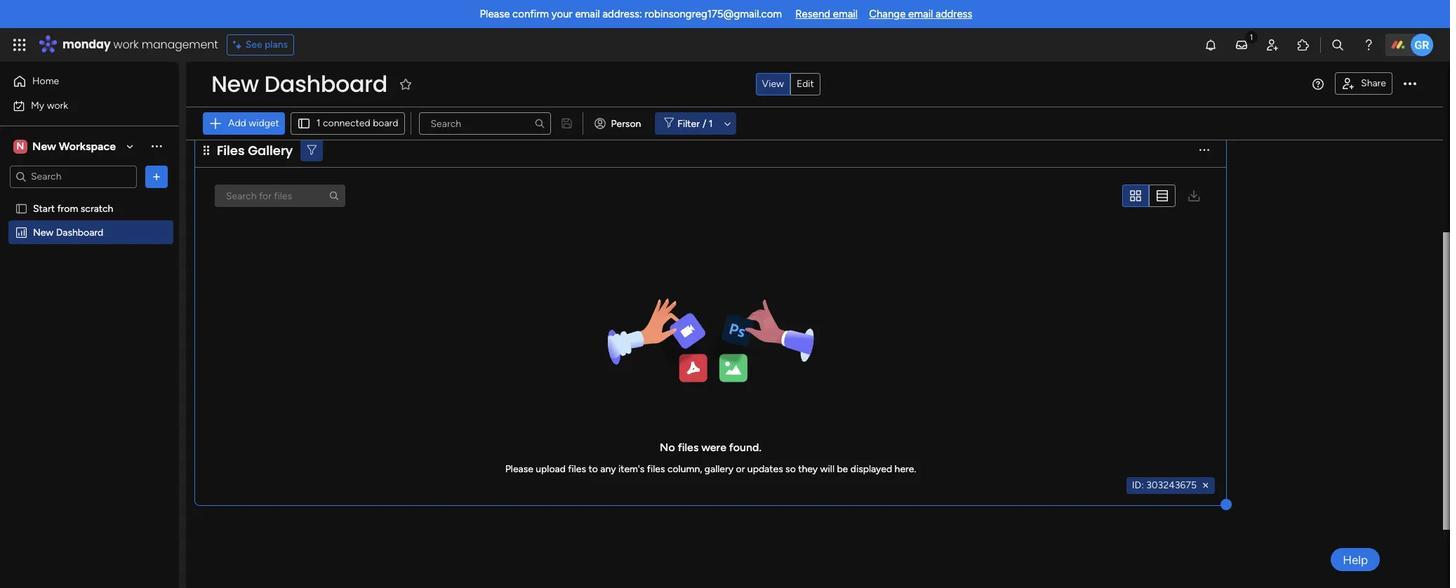 Task type: locate. For each thing, give the bounding box(es) containing it.
public board image
[[15, 202, 28, 215]]

id:
[[715, 98, 727, 110], [1132, 479, 1144, 491]]

id: left 303243675
[[1132, 479, 1144, 491]]

1 vertical spatial id:
[[1132, 479, 1144, 491]]

work right my
[[47, 99, 68, 111]]

0 vertical spatial search image
[[534, 118, 545, 129]]

no files were found.
[[660, 440, 762, 454]]

0 vertical spatial id:
[[715, 98, 727, 110]]

1 vertical spatial dashboard
[[56, 226, 103, 238]]

1 horizontal spatial work
[[113, 37, 139, 53]]

work
[[113, 37, 139, 53], [47, 99, 68, 111]]

new right public dashboard image
[[33, 226, 54, 238]]

1 connected board button
[[290, 112, 405, 135]]

start
[[33, 203, 55, 214]]

workspace options image
[[150, 139, 164, 153]]

0 vertical spatial remove image
[[784, 98, 795, 110]]

None search field
[[215, 185, 345, 207]]

monday work management
[[62, 37, 218, 53]]

my work
[[31, 99, 68, 111]]

please upload files to any item's files column, gallery or updates so they will be displayed here.
[[505, 463, 916, 475]]

new dashboard down plans
[[211, 68, 388, 100]]

1 1 from the left
[[316, 117, 321, 129]]

1 horizontal spatial search image
[[534, 118, 545, 129]]

please left upload
[[505, 463, 533, 475]]

files left to
[[568, 463, 586, 475]]

please
[[480, 8, 510, 20], [505, 463, 533, 475]]

0 horizontal spatial files
[[568, 463, 586, 475]]

0 vertical spatial dashboard
[[264, 68, 388, 100]]

files
[[678, 440, 699, 454], [568, 463, 586, 475], [647, 463, 665, 475]]

new
[[211, 68, 259, 100], [32, 139, 56, 153], [33, 226, 54, 238]]

filter
[[678, 118, 700, 130]]

0 horizontal spatial email
[[575, 8, 600, 20]]

remove image
[[784, 98, 795, 110], [1200, 480, 1212, 491]]

1
[[316, 117, 321, 129], [709, 118, 713, 130]]

resend email link
[[795, 8, 858, 20]]

id: 303243675
[[1132, 479, 1197, 491]]

1 horizontal spatial id:
[[1132, 479, 1144, 491]]

new up add
[[211, 68, 259, 100]]

0 horizontal spatial search image
[[329, 190, 340, 202]]

1 inside 1 connected board popup button
[[316, 117, 321, 129]]

change email address link
[[869, 8, 973, 20]]

inbox image
[[1235, 38, 1249, 52]]

work inside button
[[47, 99, 68, 111]]

scratch
[[81, 203, 113, 214]]

files right no
[[678, 440, 699, 454]]

1 horizontal spatial email
[[833, 8, 858, 20]]

2 email from the left
[[833, 8, 858, 20]]

no
[[660, 440, 675, 454]]

arrow down image
[[719, 115, 736, 132]]

303243479
[[730, 98, 781, 110]]

column,
[[667, 463, 702, 475]]

new for workspace image
[[32, 139, 56, 153]]

0 horizontal spatial work
[[47, 99, 68, 111]]

remove image right 303243675
[[1200, 480, 1212, 491]]

id: up arrow down image
[[715, 98, 727, 110]]

option
[[0, 196, 179, 199]]

dashboard
[[264, 68, 388, 100], [56, 226, 103, 238]]

gallery
[[705, 463, 734, 475]]

1 vertical spatial search image
[[329, 190, 340, 202]]

your
[[552, 8, 573, 20]]

resend email
[[795, 8, 858, 20]]

0 vertical spatial work
[[113, 37, 139, 53]]

notifications image
[[1204, 38, 1218, 52]]

0 vertical spatial please
[[480, 8, 510, 20]]

work right monday
[[113, 37, 139, 53]]

so
[[786, 463, 796, 475]]

None search field
[[419, 112, 551, 135]]

1 horizontal spatial 1
[[709, 118, 713, 130]]

new dashboard down from
[[33, 226, 103, 238]]

board
[[373, 117, 398, 129]]

email
[[575, 8, 600, 20], [833, 8, 858, 20], [908, 8, 933, 20]]

0 horizontal spatial dashboard
[[56, 226, 103, 238]]

add
[[228, 117, 246, 129]]

upload
[[536, 463, 566, 475]]

please left confirm
[[480, 8, 510, 20]]

1 vertical spatial new
[[32, 139, 56, 153]]

add to favorites image
[[399, 77, 413, 91]]

my
[[31, 99, 44, 111]]

search image
[[534, 118, 545, 129], [329, 190, 340, 202]]

0 horizontal spatial id:
[[715, 98, 727, 110]]

dashboard down start from scratch
[[56, 226, 103, 238]]

1 vertical spatial work
[[47, 99, 68, 111]]

new dashboard
[[211, 68, 388, 100], [33, 226, 103, 238]]

1 up v2 funnel image
[[316, 117, 321, 129]]

remove image down display modes group
[[784, 98, 795, 110]]

connected
[[323, 117, 370, 129]]

files right item's
[[647, 463, 665, 475]]

add widget
[[228, 117, 279, 129]]

apps image
[[1297, 38, 1311, 52]]

Filter dashboard by text search field
[[419, 112, 551, 135]]

email for resend email
[[833, 8, 858, 20]]

new right n
[[32, 139, 56, 153]]

2 1 from the left
[[709, 118, 713, 130]]

work for my
[[47, 99, 68, 111]]

email right resend
[[833, 8, 858, 20]]

my work button
[[8, 94, 151, 117]]

select product image
[[13, 38, 27, 52]]

id: for id: 303243675
[[1132, 479, 1144, 491]]

2 vertical spatial new
[[33, 226, 54, 238]]

1 connected board
[[316, 117, 398, 129]]

invite members image
[[1266, 38, 1280, 52]]

see plans button
[[227, 34, 294, 55]]

1 horizontal spatial new dashboard
[[211, 68, 388, 100]]

1 horizontal spatial remove image
[[1200, 480, 1212, 491]]

3 email from the left
[[908, 8, 933, 20]]

list box containing start from scratch
[[0, 194, 179, 434]]

0 vertical spatial new
[[211, 68, 259, 100]]

gallery
[[248, 141, 293, 159]]

0 horizontal spatial 1
[[316, 117, 321, 129]]

remove image for id: 303243675
[[1200, 480, 1212, 491]]

change
[[869, 8, 906, 20]]

remove image inside id: 303243479 element
[[784, 98, 795, 110]]

email right your
[[575, 8, 600, 20]]

new inside workspace selection element
[[32, 139, 56, 153]]

list box
[[0, 194, 179, 434]]

resend
[[795, 8, 830, 20]]

to
[[589, 463, 598, 475]]

0 horizontal spatial remove image
[[784, 98, 795, 110]]

home
[[32, 75, 59, 87]]

found.
[[729, 440, 762, 454]]

workspace
[[59, 139, 116, 153]]

2 horizontal spatial email
[[908, 8, 933, 20]]

dashboard inside list box
[[56, 226, 103, 238]]

please confirm your email address: robinsongreg175@gmail.com
[[480, 8, 782, 20]]

they
[[798, 463, 818, 475]]

dashboard up connected
[[264, 68, 388, 100]]

/
[[703, 118, 706, 130]]

0 vertical spatial new dashboard
[[211, 68, 388, 100]]

share button
[[1335, 72, 1393, 95]]

more dots image
[[1200, 145, 1209, 155]]

0 horizontal spatial new dashboard
[[33, 226, 103, 238]]

email right change
[[908, 8, 933, 20]]

1 right /
[[709, 118, 713, 130]]

see plans
[[245, 39, 288, 51]]

help image
[[1362, 38, 1376, 52]]

1 vertical spatial remove image
[[1200, 480, 1212, 491]]

filter / 1
[[678, 118, 713, 130]]

1 vertical spatial please
[[505, 463, 533, 475]]

1 horizontal spatial dashboard
[[264, 68, 388, 100]]

displayed
[[851, 463, 892, 475]]

1 vertical spatial new dashboard
[[33, 226, 103, 238]]

view button
[[756, 73, 790, 95]]

id: 303243479 element
[[710, 95, 799, 112]]

remove image inside id: 303243675 element
[[1200, 480, 1212, 491]]

address:
[[603, 8, 642, 20]]



Task type: vqa. For each thing, say whether or not it's contained in the screenshot.
the left ID:
yes



Task type: describe. For each thing, give the bounding box(es) containing it.
email for change email address
[[908, 8, 933, 20]]

workspace selection element
[[13, 138, 118, 155]]

v2 funnel image
[[307, 145, 317, 155]]

New Dashboard field
[[208, 68, 391, 100]]

edit
[[797, 78, 814, 90]]

new workspace
[[32, 139, 116, 153]]

1 horizontal spatial files
[[647, 463, 665, 475]]

home button
[[8, 70, 151, 93]]

dashboard inside banner
[[264, 68, 388, 100]]

start from scratch
[[33, 203, 113, 214]]

search image inside search field
[[534, 118, 545, 129]]

2 horizontal spatial files
[[678, 440, 699, 454]]

public dashboard image
[[15, 226, 28, 239]]

from
[[57, 203, 78, 214]]

new for public dashboard image
[[33, 226, 54, 238]]

files
[[217, 141, 245, 159]]

help
[[1343, 553, 1368, 567]]

any
[[600, 463, 616, 475]]

id: for id: 303243479
[[715, 98, 727, 110]]

please for please confirm your email address: robinsongreg175@gmail.com
[[480, 8, 510, 20]]

add widget button
[[203, 112, 285, 135]]

please for please upload files to any item's files column, gallery or updates so they will be displayed here.
[[505, 463, 533, 475]]

widget
[[249, 117, 279, 129]]

management
[[142, 37, 218, 53]]

share
[[1361, 77, 1386, 89]]

work for monday
[[113, 37, 139, 53]]

display modes group
[[756, 73, 821, 95]]

1 email from the left
[[575, 8, 600, 20]]

dapulse drag handle 3 image
[[204, 145, 209, 155]]

edit button
[[790, 73, 821, 95]]

Search in workspace field
[[29, 168, 117, 185]]

robinsongreg175@gmail.com
[[645, 8, 782, 20]]

updates
[[747, 463, 783, 475]]

files gallery
[[217, 141, 293, 159]]

none search field inside 'new dashboard' banner
[[419, 112, 551, 135]]

1 image
[[1245, 29, 1258, 45]]

gallery layout group
[[1122, 185, 1176, 207]]

more options image
[[1404, 78, 1417, 91]]

n
[[17, 140, 24, 152]]

menu image
[[1313, 79, 1324, 90]]

greg robinson image
[[1411, 34, 1433, 56]]

new dashboard banner
[[186, 62, 1443, 140]]

be
[[837, 463, 848, 475]]

options image
[[150, 170, 164, 184]]

help button
[[1331, 548, 1380, 571]]

303243675
[[1146, 479, 1197, 491]]

address
[[936, 8, 973, 20]]

confirm
[[513, 8, 549, 20]]

or
[[736, 463, 745, 475]]

person button
[[589, 112, 650, 135]]

id: 303243479
[[715, 98, 781, 110]]

here.
[[895, 463, 916, 475]]

new inside banner
[[211, 68, 259, 100]]

view
[[762, 78, 784, 90]]

id: 303243675 element
[[1126, 477, 1215, 494]]

workspace image
[[13, 139, 27, 154]]

item's
[[618, 463, 645, 475]]

search everything image
[[1331, 38, 1345, 52]]

new dashboard inside banner
[[211, 68, 388, 100]]

change email address
[[869, 8, 973, 20]]

person
[[611, 118, 641, 130]]

plans
[[265, 39, 288, 51]]

see
[[245, 39, 262, 51]]

were
[[701, 440, 727, 454]]

monday
[[62, 37, 111, 53]]

will
[[820, 463, 835, 475]]

remove image for id: 303243479
[[784, 98, 795, 110]]



